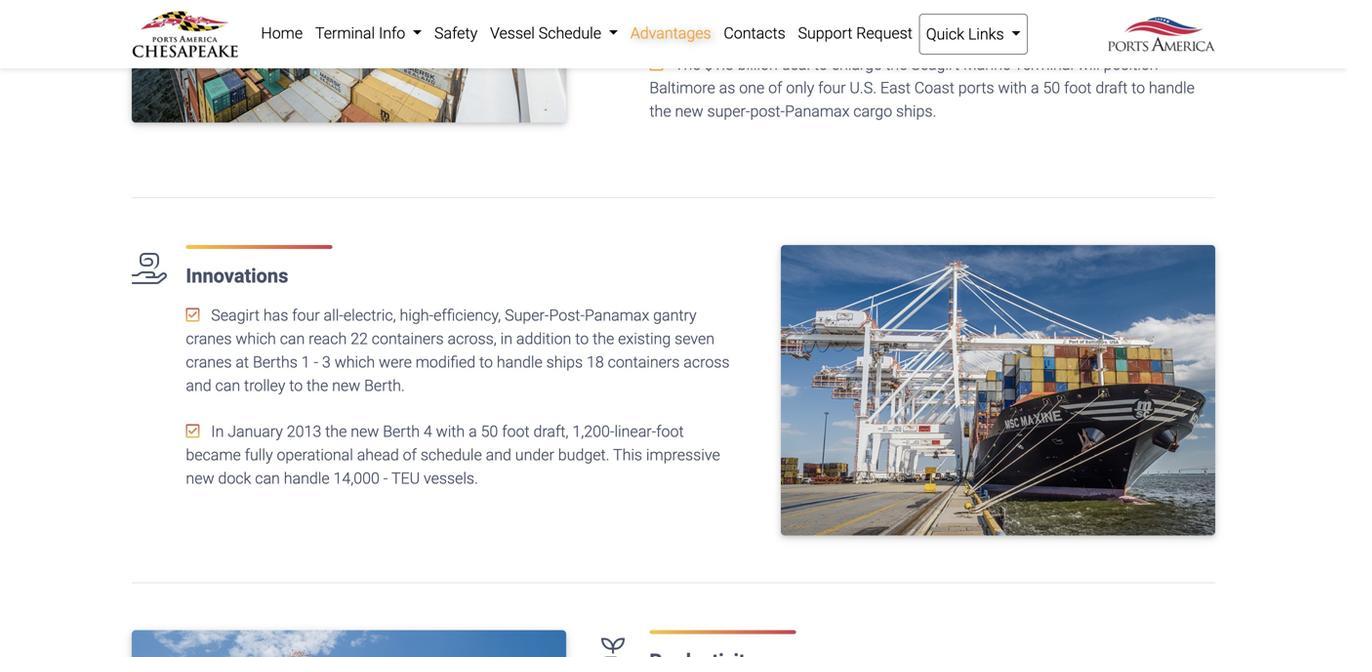 Task type: locate. For each thing, give the bounding box(es) containing it.
cranes
[[186, 330, 232, 348], [186, 353, 232, 372]]

-
[[314, 353, 318, 372], [384, 469, 388, 488]]

0 vertical spatial terminal
[[315, 24, 375, 42]]

0 vertical spatial panamax
[[785, 102, 850, 121]]

gantry
[[653, 306, 697, 325]]

1 horizontal spatial which
[[335, 353, 375, 372]]

1 horizontal spatial four
[[818, 79, 846, 97]]

50 inside in january 2013 the new berth 4 with a 50 foot draft, 1,200-linear-foot became fully operational ahead of schedule and under budget. this impressive new dock can handle 14,000 - teu vessels.
[[481, 423, 498, 441]]

$140
[[1096, 0, 1131, 5]]

million up request
[[885, 0, 930, 5]]

panamax
[[785, 102, 850, 121], [585, 306, 650, 325]]

1 horizontal spatial a
[[1031, 79, 1040, 97]]

can
[[280, 330, 305, 348], [215, 377, 240, 395], [255, 469, 280, 488]]

four left all-
[[292, 306, 320, 325]]

u.s.
[[850, 79, 877, 97]]

quick links link
[[919, 14, 1028, 55]]

to down 1
[[289, 377, 303, 395]]

for
[[766, 9, 785, 28]]

4
[[424, 423, 432, 441]]

in inside seagirt has four all-electric, high-efficiency, super-post-panamax gantry cranes which can reach 22 containers across, in addition to the existing seven cranes at berths 1 - 3 which were modified to handle ships 18 containers across and can trolley to the new berth.
[[501, 330, 513, 348]]

check square image left in
[[186, 424, 200, 439]]

50 up schedule
[[481, 423, 498, 441]]

million right $140
[[1135, 0, 1180, 5]]

port.
[[1092, 9, 1124, 28]]

panamax up existing
[[585, 306, 650, 325]]

0 horizontal spatial four
[[292, 306, 320, 325]]

- left teu
[[384, 469, 388, 488]]

1 vertical spatial check square image
[[186, 424, 200, 439]]

seagirt inside the $1.3 billion deal to enlarge the seagirt marine terminal will position baltimore as one of only four u.s. east coast ports with a 50 foot draft to handle the new super-post-panamax cargo ships.
[[911, 55, 960, 74]]

vessel
[[490, 24, 535, 42]]

four inside the $1.3 billion deal to enlarge the seagirt marine terminal will position baltimore as one of only four u.s. east coast ports with a 50 foot draft to handle the new super-post-panamax cargo ships.
[[818, 79, 846, 97]]

1 horizontal spatial panamax
[[785, 102, 850, 121]]

berth
[[383, 423, 420, 441]]

check square image for ports america will invest $500 million in the project, providing $140 million to the state fund for highway, bridge and tunnel projects near the port.
[[650, 0, 663, 3]]

0 horizontal spatial in
[[501, 330, 513, 348]]

handle
[[1149, 79, 1195, 97], [497, 353, 543, 372], [284, 469, 330, 488]]

draft,
[[534, 423, 569, 441]]

foot up impressive
[[656, 423, 684, 441]]

check square image
[[650, 56, 663, 72], [186, 424, 200, 439]]

of inside in january 2013 the new berth 4 with a 50 foot draft, 1,200-linear-foot became fully operational ahead of schedule and under budget. this impressive new dock can handle 14,000 - teu vessels.
[[403, 446, 417, 465]]

0 vertical spatial will
[[776, 0, 799, 5]]

0 horizontal spatial foot
[[502, 423, 530, 441]]

$500
[[847, 0, 881, 5]]

four
[[818, 79, 846, 97], [292, 306, 320, 325]]

in up tunnel
[[934, 0, 946, 5]]

1 horizontal spatial in
[[934, 0, 946, 5]]

0 horizontal spatial handle
[[284, 469, 330, 488]]

terminal info
[[315, 24, 409, 42]]

1 horizontal spatial 50
[[1043, 79, 1061, 97]]

innovations
[[186, 265, 288, 288]]

quick
[[926, 25, 965, 43]]

1 horizontal spatial -
[[384, 469, 388, 488]]

fund
[[731, 9, 762, 28]]

1 horizontal spatial million
[[1135, 0, 1180, 5]]

dock
[[218, 469, 251, 488]]

0 vertical spatial in
[[934, 0, 946, 5]]

1 vertical spatial containers
[[608, 353, 680, 372]]

efficiency,
[[434, 306, 501, 325]]

handle down operational
[[284, 469, 330, 488]]

1 horizontal spatial check square image
[[650, 0, 663, 3]]

in
[[211, 423, 224, 441]]

across
[[684, 353, 730, 372]]

0 horizontal spatial check square image
[[186, 424, 200, 439]]

check square image down innovations
[[186, 307, 200, 323]]

ahead
[[357, 446, 399, 465]]

50 left the draft
[[1043, 79, 1061, 97]]

0 horizontal spatial -
[[314, 353, 318, 372]]

new down "baltimore"
[[675, 102, 704, 121]]

super-
[[505, 306, 549, 325]]

1 horizontal spatial with
[[999, 79, 1027, 97]]

and left tunnel
[[898, 9, 924, 28]]

which down 22 at bottom
[[335, 353, 375, 372]]

ships
[[546, 353, 583, 372]]

0 vertical spatial which
[[236, 330, 276, 348]]

terminal inside 'link'
[[315, 24, 375, 42]]

seagirt up coast
[[911, 55, 960, 74]]

1 vertical spatial in
[[501, 330, 513, 348]]

of up teu
[[403, 446, 417, 465]]

0 vertical spatial with
[[999, 79, 1027, 97]]

and inside seagirt has four all-electric, high-efficiency, super-post-panamax gantry cranes which can reach 22 containers across, in addition to the existing seven cranes at berths 1 - 3 which were modified to handle ships 18 containers across and can trolley to the new berth.
[[186, 377, 212, 395]]

with
[[999, 79, 1027, 97], [436, 423, 465, 441]]

berth.
[[364, 377, 405, 395]]

containers down high-
[[372, 330, 444, 348]]

a up schedule
[[469, 423, 477, 441]]

2 horizontal spatial and
[[898, 9, 924, 28]]

0 vertical spatial of
[[769, 79, 783, 97]]

terminal inside the $1.3 billion deal to enlarge the seagirt marine terminal will position baltimore as one of only four u.s. east coast ports with a 50 foot draft to handle the new super-post-panamax cargo ships.
[[1014, 55, 1074, 74]]

with down marine
[[999, 79, 1027, 97]]

berths
[[253, 353, 298, 372]]

four left u.s. at the right
[[818, 79, 846, 97]]

seagirt down innovations
[[211, 306, 260, 325]]

seagirt inside seagirt has four all-electric, high-efficiency, super-post-panamax gantry cranes which can reach 22 containers across, in addition to the existing seven cranes at berths 1 - 3 which were modified to handle ships 18 containers across and can trolley to the new berth.
[[211, 306, 260, 325]]

vessel schedule
[[490, 24, 605, 42]]

0 horizontal spatial 50
[[481, 423, 498, 441]]

in inside ports america will invest $500 million in the project, providing $140 million to the state fund for highway, bridge and tunnel projects near the port.
[[934, 0, 946, 5]]

check square image left the
[[650, 56, 663, 72]]

- inside seagirt has four all-electric, high-efficiency, super-post-panamax gantry cranes which can reach 22 containers across, in addition to the existing seven cranes at berths 1 - 3 which were modified to handle ships 18 containers across and can trolley to the new berth.
[[314, 353, 318, 372]]

0 horizontal spatial million
[[885, 0, 930, 5]]

seagirt has four all-electric, high-efficiency, super-post-panamax gantry cranes which can reach 22 containers across, in addition to the existing seven cranes at berths 1 - 3 which were modified to handle ships 18 containers across and can trolley to the new berth.
[[186, 306, 730, 395]]

terminal info link
[[309, 14, 428, 53]]

and left under
[[486, 446, 512, 465]]

home link
[[255, 14, 309, 53]]

1 vertical spatial a
[[469, 423, 477, 441]]

projects
[[974, 9, 1029, 28]]

support request
[[798, 24, 913, 42]]

2 vertical spatial handle
[[284, 469, 330, 488]]

handle down position
[[1149, 79, 1195, 97]]

near
[[1033, 9, 1063, 28]]

0 vertical spatial handle
[[1149, 79, 1195, 97]]

will up the draft
[[1078, 55, 1100, 74]]

teu
[[392, 469, 420, 488]]

2 million from the left
[[1135, 0, 1180, 5]]

2 horizontal spatial handle
[[1149, 79, 1195, 97]]

with right 4
[[436, 423, 465, 441]]

0 horizontal spatial seagirt
[[211, 306, 260, 325]]

can inside in january 2013 the new berth 4 with a 50 foot draft, 1,200-linear-foot became fully operational ahead of schedule and under budget. this impressive new dock can handle 14,000 - teu vessels.
[[255, 469, 280, 488]]

1 vertical spatial 50
[[481, 423, 498, 441]]

panamax inside the $1.3 billion deal to enlarge the seagirt marine terminal will position baltimore as one of only four u.s. east coast ports with a 50 foot draft to handle the new super-post-panamax cargo ships.
[[785, 102, 850, 121]]

schedule
[[539, 24, 602, 42]]

will
[[776, 0, 799, 5], [1078, 55, 1100, 74]]

2 vertical spatial and
[[486, 446, 512, 465]]

of
[[769, 79, 783, 97], [403, 446, 417, 465]]

ports
[[959, 79, 995, 97]]

position
[[1104, 55, 1159, 74]]

to
[[650, 9, 663, 28], [814, 55, 828, 74], [1132, 79, 1146, 97], [575, 330, 589, 348], [479, 353, 493, 372], [289, 377, 303, 395]]

1 vertical spatial check square image
[[186, 307, 200, 323]]

1 horizontal spatial and
[[486, 446, 512, 465]]

in down "super-"
[[501, 330, 513, 348]]

1 horizontal spatial seagirt
[[911, 55, 960, 74]]

foot
[[1065, 79, 1092, 97], [502, 423, 530, 441], [656, 423, 684, 441]]

1 vertical spatial -
[[384, 469, 388, 488]]

1
[[301, 353, 310, 372]]

million
[[885, 0, 930, 5], [1135, 0, 1180, 5]]

1 horizontal spatial of
[[769, 79, 783, 97]]

the up tunnel
[[950, 0, 972, 5]]

0 horizontal spatial check square image
[[186, 307, 200, 323]]

1 horizontal spatial terminal
[[1014, 55, 1074, 74]]

the down 3
[[307, 377, 328, 395]]

2 vertical spatial can
[[255, 469, 280, 488]]

1 vertical spatial with
[[436, 423, 465, 441]]

1 vertical spatial will
[[1078, 55, 1100, 74]]

cranes left at
[[186, 353, 232, 372]]

1 vertical spatial four
[[292, 306, 320, 325]]

0 vertical spatial 50
[[1043, 79, 1061, 97]]

1 vertical spatial panamax
[[585, 306, 650, 325]]

1 horizontal spatial handle
[[497, 353, 543, 372]]

0 vertical spatial check square image
[[650, 56, 663, 72]]

can down fully
[[255, 469, 280, 488]]

budget.
[[558, 446, 610, 465]]

0 vertical spatial and
[[898, 9, 924, 28]]

in
[[934, 0, 946, 5], [501, 330, 513, 348]]

terminal left info
[[315, 24, 375, 42]]

foot up under
[[502, 423, 530, 441]]

terminal down near
[[1014, 55, 1074, 74]]

which
[[236, 330, 276, 348], [335, 353, 375, 372]]

containers down existing
[[608, 353, 680, 372]]

will up for
[[776, 0, 799, 5]]

a right ports
[[1031, 79, 1040, 97]]

check square image
[[650, 0, 663, 3], [186, 307, 200, 323]]

panamax inside seagirt has four all-electric, high-efficiency, super-post-panamax gantry cranes which can reach 22 containers across, in addition to the existing seven cranes at berths 1 - 3 which were modified to handle ships 18 containers across and can trolley to the new berth.
[[585, 306, 650, 325]]

to down position
[[1132, 79, 1146, 97]]

0 vertical spatial containers
[[372, 330, 444, 348]]

0 horizontal spatial terminal
[[315, 24, 375, 42]]

can down at
[[215, 377, 240, 395]]

and up in
[[186, 377, 212, 395]]

0 horizontal spatial of
[[403, 446, 417, 465]]

0 horizontal spatial containers
[[372, 330, 444, 348]]

foot left the draft
[[1065, 79, 1092, 97]]

1 vertical spatial handle
[[497, 353, 543, 372]]

electric,
[[344, 306, 396, 325]]

four inside seagirt has four all-electric, high-efficiency, super-post-panamax gantry cranes which can reach 22 containers across, in addition to the existing seven cranes at berths 1 - 3 which were modified to handle ships 18 containers across and can trolley to the new berth.
[[292, 306, 320, 325]]

with inside the $1.3 billion deal to enlarge the seagirt marine terminal will position baltimore as one of only four u.s. east coast ports with a 50 foot draft to handle the new super-post-panamax cargo ships.
[[999, 79, 1027, 97]]

1 horizontal spatial check square image
[[650, 56, 663, 72]]

1 horizontal spatial will
[[1078, 55, 1100, 74]]

handle down addition
[[497, 353, 543, 372]]

new left the berth.
[[332, 377, 361, 395]]

which up at
[[236, 330, 276, 348]]

can up 1
[[280, 330, 305, 348]]

the up operational
[[325, 423, 347, 441]]

1 horizontal spatial containers
[[608, 353, 680, 372]]

new up ahead
[[351, 423, 379, 441]]

0 horizontal spatial with
[[436, 423, 465, 441]]

0 horizontal spatial which
[[236, 330, 276, 348]]

0 horizontal spatial will
[[776, 0, 799, 5]]

0 vertical spatial a
[[1031, 79, 1040, 97]]

panamax down only
[[785, 102, 850, 121]]

check square image up advantages
[[650, 0, 663, 3]]

1 vertical spatial terminal
[[1014, 55, 1074, 74]]

0 vertical spatial -
[[314, 353, 318, 372]]

0 horizontal spatial panamax
[[585, 306, 650, 325]]

at
[[236, 353, 249, 372]]

east
[[881, 79, 911, 97]]

0 horizontal spatial a
[[469, 423, 477, 441]]

1 vertical spatial seagirt
[[211, 306, 260, 325]]

were
[[379, 353, 412, 372]]

0 vertical spatial four
[[818, 79, 846, 97]]

new inside the $1.3 billion deal to enlarge the seagirt marine terminal will position baltimore as one of only four u.s. east coast ports with a 50 foot draft to handle the new super-post-panamax cargo ships.
[[675, 102, 704, 121]]

new
[[675, 102, 704, 121], [332, 377, 361, 395], [351, 423, 379, 441], [186, 469, 214, 488]]

advantages link
[[624, 14, 718, 53]]

1 vertical spatial and
[[186, 377, 212, 395]]

0 vertical spatial cranes
[[186, 330, 232, 348]]

0 vertical spatial check square image
[[650, 0, 663, 3]]

0 horizontal spatial and
[[186, 377, 212, 395]]

to left "state"
[[650, 9, 663, 28]]

cranes down innovations
[[186, 330, 232, 348]]

draft
[[1096, 79, 1128, 97]]

14,000
[[334, 469, 380, 488]]

of right the one on the right of the page
[[769, 79, 783, 97]]

and
[[898, 9, 924, 28], [186, 377, 212, 395], [486, 446, 512, 465]]

1 vertical spatial cranes
[[186, 353, 232, 372]]

0 vertical spatial seagirt
[[911, 55, 960, 74]]

2 horizontal spatial foot
[[1065, 79, 1092, 97]]

innovations image
[[781, 245, 1216, 536]]

containers
[[372, 330, 444, 348], [608, 353, 680, 372]]

- left 3
[[314, 353, 318, 372]]

1 vertical spatial of
[[403, 446, 417, 465]]



Task type: vqa. For each thing, say whether or not it's contained in the screenshot.
topmost DRIVER
no



Task type: describe. For each thing, give the bounding box(es) containing it.
enlarge
[[832, 55, 882, 74]]

1 vertical spatial can
[[215, 377, 240, 395]]

handle inside in january 2013 the new berth 4 with a 50 foot draft, 1,200-linear-foot became fully operational ahead of schedule and under budget. this impressive new dock can handle 14,000 - teu vessels.
[[284, 469, 330, 488]]

the up "east"
[[886, 55, 908, 74]]

highway,
[[789, 9, 848, 28]]

vessels.
[[424, 469, 478, 488]]

fully
[[245, 446, 273, 465]]

request
[[857, 24, 913, 42]]

high-
[[400, 306, 434, 325]]

under
[[515, 446, 555, 465]]

as
[[719, 79, 736, 97]]

check square image for the $1.3 billion deal to enlarge the seagirt marine terminal will position baltimore as one of only four u.s. east coast ports with a 50 foot draft to handle the new super-post-panamax cargo ships.
[[650, 56, 663, 72]]

18
[[587, 353, 604, 372]]

tunnel
[[928, 9, 970, 28]]

to up "18"
[[575, 330, 589, 348]]

only
[[786, 79, 815, 97]]

linear-
[[615, 423, 656, 441]]

the $1.3 billion deal to enlarge the seagirt marine terminal will position baltimore as one of only four u.s. east coast ports with a 50 foot draft to handle the new super-post-panamax cargo ships.
[[650, 55, 1195, 121]]

a inside the $1.3 billion deal to enlarge the seagirt marine terminal will position baltimore as one of only four u.s. east coast ports with a 50 foot draft to handle the new super-post-panamax cargo ships.
[[1031, 79, 1040, 97]]

invest
[[802, 0, 843, 5]]

check square image for in january 2013 the new berth 4 with a 50 foot draft, 1,200-linear-foot became fully operational ahead of schedule and under budget. this impressive new dock can handle 14,000 - teu vessels.
[[186, 424, 200, 439]]

reach
[[309, 330, 347, 348]]

$1.3
[[705, 55, 734, 74]]

the up "18"
[[593, 330, 615, 348]]

has
[[264, 306, 288, 325]]

schedule
[[421, 446, 482, 465]]

seven
[[675, 330, 715, 348]]

addition
[[517, 330, 572, 348]]

a inside in january 2013 the new berth 4 with a 50 foot draft, 1,200-linear-foot became fully operational ahead of schedule and under budget. this impressive new dock can handle 14,000 - teu vessels.
[[469, 423, 477, 441]]

impressive
[[646, 446, 720, 465]]

existing
[[618, 330, 671, 348]]

1 horizontal spatial foot
[[656, 423, 684, 441]]

- inside in january 2013 the new berth 4 with a 50 foot draft, 1,200-linear-foot became fully operational ahead of schedule and under budget. this impressive new dock can handle 14,000 - teu vessels.
[[384, 469, 388, 488]]

0 vertical spatial can
[[280, 330, 305, 348]]

providing
[[1030, 0, 1092, 5]]

handle inside seagirt has four all-electric, high-efficiency, super-post-panamax gantry cranes which can reach 22 containers across, in addition to the existing seven cranes at berths 1 - 3 which were modified to handle ships 18 containers across and can trolley to the new berth.
[[497, 353, 543, 372]]

check square image for seagirt has four all-electric, high-efficiency, super-post-panamax gantry cranes which can reach 22 containers across, in addition to the existing seven cranes at berths 1 - 3 which were modified to handle ships 18 containers across and can trolley to the new berth.
[[186, 307, 200, 323]]

contacts link
[[718, 14, 792, 53]]

advantages
[[631, 24, 711, 42]]

the down "baltimore"
[[650, 102, 671, 121]]

will inside ports america will invest $500 million in the project, providing $140 million to the state fund for highway, bridge and tunnel projects near the port.
[[776, 0, 799, 5]]

safety
[[435, 24, 478, 42]]

quick links
[[926, 25, 1008, 43]]

the down "providing"
[[1067, 9, 1088, 28]]

post-
[[750, 102, 785, 121]]

with inside in january 2013 the new berth 4 with a 50 foot draft, 1,200-linear-foot became fully operational ahead of schedule and under budget. this impressive new dock can handle 14,000 - teu vessels.
[[436, 423, 465, 441]]

one
[[739, 79, 765, 97]]

january
[[228, 423, 283, 441]]

this
[[613, 446, 643, 465]]

became
[[186, 446, 241, 465]]

home
[[261, 24, 303, 42]]

marine
[[964, 55, 1011, 74]]

2 cranes from the top
[[186, 353, 232, 372]]

new inside seagirt has four all-electric, high-efficiency, super-post-panamax gantry cranes which can reach 22 containers across, in addition to the existing seven cranes at berths 1 - 3 which were modified to handle ships 18 containers across and can trolley to the new berth.
[[332, 377, 361, 395]]

1 vertical spatial which
[[335, 353, 375, 372]]

billion
[[738, 55, 778, 74]]

22
[[351, 330, 368, 348]]

and inside in january 2013 the new berth 4 with a 50 foot draft, 1,200-linear-foot became fully operational ahead of schedule and under budget. this impressive new dock can handle 14,000 - teu vessels.
[[486, 446, 512, 465]]

50 inside the $1.3 billion deal to enlarge the seagirt marine terminal will position baltimore as one of only four u.s. east coast ports with a 50 foot draft to handle the new super-post-panamax cargo ships.
[[1043, 79, 1061, 97]]

contacts
[[724, 24, 786, 42]]

3
[[322, 353, 331, 372]]

modified
[[416, 353, 476, 372]]

support request link
[[792, 14, 919, 53]]

vessel schedule link
[[484, 14, 624, 53]]

the down ports
[[667, 9, 689, 28]]

post-
[[549, 306, 585, 325]]

cargo
[[854, 102, 893, 121]]

info
[[379, 24, 406, 42]]

super-
[[708, 102, 750, 121]]

operational
[[277, 446, 353, 465]]

state
[[693, 9, 727, 28]]

handle inside the $1.3 billion deal to enlarge the seagirt marine terminal will position baltimore as one of only four u.s. east coast ports with a 50 foot draft to handle the new super-post-panamax cargo ships.
[[1149, 79, 1195, 97]]

safety link
[[428, 14, 484, 53]]

1 million from the left
[[885, 0, 930, 5]]

trolley
[[244, 377, 285, 395]]

coast
[[915, 79, 955, 97]]

to down across,
[[479, 353, 493, 372]]

new down became
[[186, 469, 214, 488]]

america
[[716, 0, 773, 5]]

deal
[[782, 55, 811, 74]]

will inside the $1.3 billion deal to enlarge the seagirt marine terminal will position baltimore as one of only four u.s. east coast ports with a 50 foot draft to handle the new super-post-panamax cargo ships.
[[1078, 55, 1100, 74]]

baltimore
[[650, 79, 716, 97]]

ships.
[[897, 102, 937, 121]]

the inside in january 2013 the new berth 4 with a 50 foot draft, 1,200-linear-foot became fully operational ahead of schedule and under budget. this impressive new dock can handle 14,000 - teu vessels.
[[325, 423, 347, 441]]

1,200-
[[573, 423, 615, 441]]

and inside ports america will invest $500 million in the project, providing $140 million to the state fund for highway, bridge and tunnel projects near the port.
[[898, 9, 924, 28]]

in january 2013 the new berth 4 with a 50 foot draft, 1,200-linear-foot became fully operational ahead of schedule and under budget. this impressive new dock can handle 14,000 - teu vessels.
[[186, 423, 720, 488]]

links
[[969, 25, 1004, 43]]

support
[[798, 24, 853, 42]]

bridge
[[851, 9, 894, 28]]

of inside the $1.3 billion deal to enlarge the seagirt marine terminal will position baltimore as one of only four u.s. east coast ports with a 50 foot draft to handle the new super-post-panamax cargo ships.
[[769, 79, 783, 97]]

1 cranes from the top
[[186, 330, 232, 348]]

project,
[[976, 0, 1026, 5]]

ports
[[675, 0, 712, 5]]

all-
[[324, 306, 344, 325]]

2013
[[287, 423, 322, 441]]

foot inside the $1.3 billion deal to enlarge the seagirt marine terminal will position baltimore as one of only four u.s. east coast ports with a 50 foot draft to handle the new super-post-panamax cargo ships.
[[1065, 79, 1092, 97]]

ports america will invest $500 million in the project, providing $140 million to the state fund for highway, bridge and tunnel projects near the port.
[[650, 0, 1180, 28]]

to inside ports america will invest $500 million in the project, providing $140 million to the state fund for highway, bridge and tunnel projects near the port.
[[650, 9, 663, 28]]

to right deal at the top
[[814, 55, 828, 74]]

across,
[[448, 330, 497, 348]]



